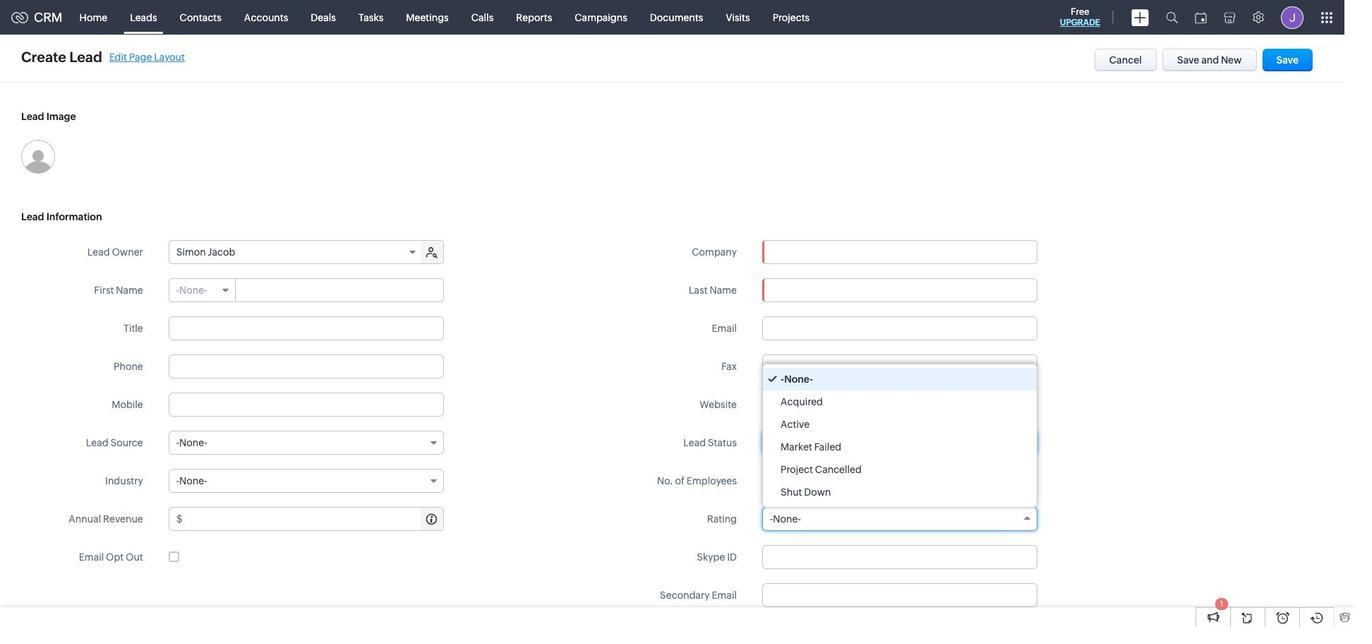 Task type: vqa. For each thing, say whether or not it's contained in the screenshot.
"field"
yes



Task type: describe. For each thing, give the bounding box(es) containing it.
3 option from the top
[[763, 413, 1037, 436]]

4 option from the top
[[763, 436, 1037, 458]]

create menu element
[[1123, 0, 1158, 34]]

create menu image
[[1132, 9, 1150, 26]]



Task type: locate. For each thing, give the bounding box(es) containing it.
5 option from the top
[[763, 458, 1037, 481]]

logo image
[[11, 12, 28, 23]]

6 option from the top
[[763, 481, 1037, 503]]

list box
[[763, 364, 1037, 507]]

2 option from the top
[[763, 390, 1037, 413]]

search image
[[1167, 11, 1179, 23]]

calendar image
[[1195, 12, 1207, 23]]

None text field
[[763, 241, 1037, 263], [763, 278, 1038, 302], [169, 316, 444, 340], [169, 354, 444, 378], [763, 545, 1038, 569], [763, 241, 1037, 263], [763, 278, 1038, 302], [169, 316, 444, 340], [169, 354, 444, 378], [763, 545, 1038, 569]]

search element
[[1158, 0, 1187, 35]]

image image
[[21, 140, 55, 174]]

1 option from the top
[[763, 368, 1037, 390]]

None text field
[[236, 279, 443, 302], [763, 316, 1038, 340], [763, 354, 1038, 378], [169, 393, 444, 417], [763, 393, 1038, 417], [763, 469, 1038, 493], [185, 508, 443, 530], [763, 583, 1038, 607], [236, 279, 443, 302], [763, 316, 1038, 340], [763, 354, 1038, 378], [169, 393, 444, 417], [763, 393, 1038, 417], [763, 469, 1038, 493], [185, 508, 443, 530], [763, 583, 1038, 607]]

option
[[763, 368, 1037, 390], [763, 390, 1037, 413], [763, 413, 1037, 436], [763, 436, 1037, 458], [763, 458, 1037, 481], [763, 481, 1037, 503]]

profile image
[[1282, 6, 1304, 29]]

profile element
[[1273, 0, 1313, 34]]

None field
[[169, 241, 422, 263], [763, 241, 1037, 263], [169, 279, 236, 302], [169, 431, 444, 455], [169, 469, 444, 493], [763, 507, 1038, 531], [169, 241, 422, 263], [763, 241, 1037, 263], [169, 279, 236, 302], [169, 431, 444, 455], [169, 469, 444, 493], [763, 507, 1038, 531]]



